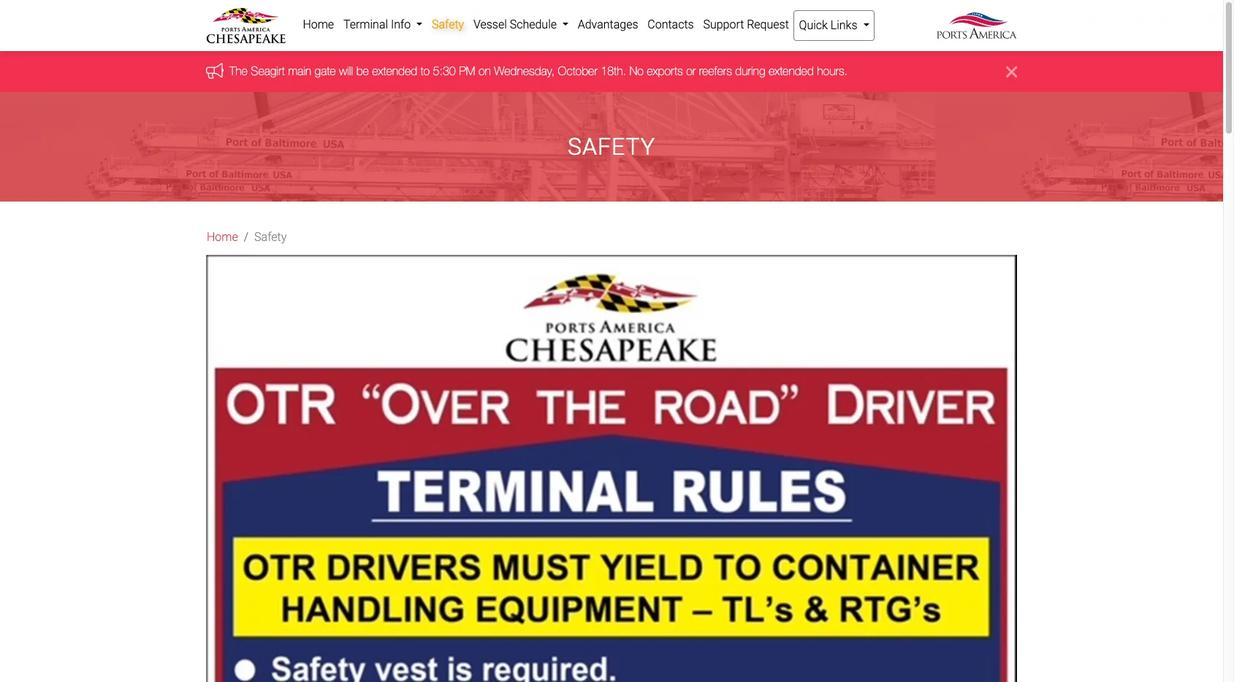 Task type: describe. For each thing, give the bounding box(es) containing it.
seagirt
[[251, 65, 285, 78]]

advantages
[[578, 18, 638, 31]]

no
[[629, 65, 644, 78]]

be
[[356, 65, 369, 78]]

bullhorn image
[[206, 63, 229, 79]]

will
[[339, 65, 353, 78]]

vessel schedule link
[[469, 10, 573, 39]]

2 extended from the left
[[769, 65, 814, 78]]

terminal
[[343, 18, 388, 31]]

pm
[[459, 65, 475, 78]]

quick links link
[[794, 10, 875, 41]]

hours.
[[817, 65, 848, 78]]

or
[[686, 65, 696, 78]]

wednesday,
[[494, 65, 555, 78]]

support
[[703, 18, 744, 31]]

terminal info
[[343, 18, 414, 31]]

the seagirt main gate will be extended to 5:30 pm on wednesday, october 18th.  no exports or reefers during extended hours.
[[229, 65, 848, 78]]

advantages link
[[573, 10, 643, 39]]

close image
[[1006, 63, 1017, 81]]

vessel schedule
[[473, 18, 560, 31]]

5:30
[[433, 65, 456, 78]]

request
[[747, 18, 789, 31]]

2 horizontal spatial safety
[[568, 133, 655, 161]]

exports
[[647, 65, 683, 78]]

during
[[735, 65, 765, 78]]

info
[[391, 18, 411, 31]]

links
[[831, 18, 858, 32]]

safety link
[[427, 10, 469, 39]]



Task type: locate. For each thing, give the bounding box(es) containing it.
main
[[288, 65, 311, 78]]

schedule
[[510, 18, 557, 31]]

to
[[421, 65, 430, 78]]

extended
[[372, 65, 417, 78], [769, 65, 814, 78]]

0 vertical spatial home
[[303, 18, 334, 31]]

support request
[[703, 18, 789, 31]]

home link
[[298, 10, 339, 39], [207, 229, 238, 247]]

0 horizontal spatial home
[[207, 230, 238, 244]]

2 vertical spatial safety
[[254, 230, 287, 244]]

0 vertical spatial home link
[[298, 10, 339, 39]]

1 extended from the left
[[372, 65, 417, 78]]

the seagirt main gate will be extended to 5:30 pm on wednesday, october 18th.  no exports or reefers during extended hours. alert
[[0, 51, 1223, 92]]

safety inside safety link
[[432, 18, 464, 31]]

the seagirt main gate will be extended to 5:30 pm on wednesday, october 18th.  no exports or reefers during extended hours. link
[[229, 65, 848, 78]]

1 horizontal spatial home link
[[298, 10, 339, 39]]

support request link
[[699, 10, 794, 39]]

vessel
[[473, 18, 507, 31]]

1 horizontal spatial extended
[[769, 65, 814, 78]]

home
[[303, 18, 334, 31], [207, 230, 238, 244]]

1 vertical spatial home
[[207, 230, 238, 244]]

extended right during
[[769, 65, 814, 78]]

the
[[229, 65, 248, 78]]

1 horizontal spatial safety
[[432, 18, 464, 31]]

otr driver terminal rules image
[[206, 255, 1017, 683]]

0 horizontal spatial safety
[[254, 230, 287, 244]]

contacts
[[648, 18, 694, 31]]

quick links
[[799, 18, 860, 32]]

1 vertical spatial home link
[[207, 229, 238, 247]]

quick
[[799, 18, 828, 32]]

18th.
[[601, 65, 626, 78]]

0 vertical spatial safety
[[432, 18, 464, 31]]

reefers
[[699, 65, 732, 78]]

gate
[[315, 65, 336, 78]]

safety
[[432, 18, 464, 31], [568, 133, 655, 161], [254, 230, 287, 244]]

extended left to
[[372, 65, 417, 78]]

0 horizontal spatial extended
[[372, 65, 417, 78]]

contacts link
[[643, 10, 699, 39]]

october
[[558, 65, 598, 78]]

1 horizontal spatial home
[[303, 18, 334, 31]]

terminal info link
[[339, 10, 427, 39]]

0 horizontal spatial home link
[[207, 229, 238, 247]]

on
[[479, 65, 491, 78]]

1 vertical spatial safety
[[568, 133, 655, 161]]



Task type: vqa. For each thing, say whether or not it's contained in the screenshot.
TERMINAL INFO in the top of the page
yes



